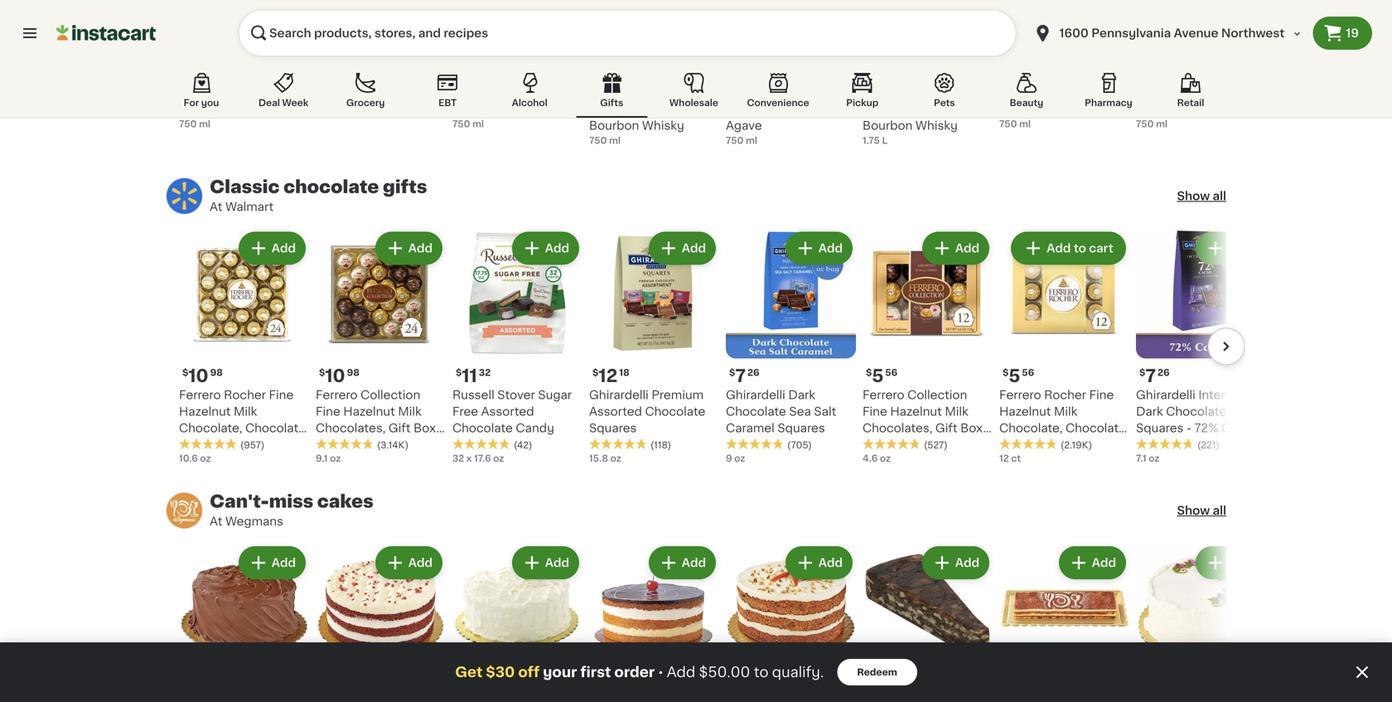 Task type: vqa. For each thing, say whether or not it's contained in the screenshot.
$ 0 20 each (est.)'s 0
no



Task type: describe. For each thing, give the bounding box(es) containing it.
alcohol
[[512, 98, 548, 107]]

10 for ferrero collection fine hazelnut milk chocolates, gift box, assorted coconut candy and chocolates
[[325, 367, 345, 385]]

bourbon inside the "$ 67 maker's mark kentucky straight bourbon whisky 1.75 l"
[[863, 120, 913, 131]]

milk for (3.14k)
[[398, 406, 422, 417]]

pharmacy button
[[1074, 70, 1145, 118]]

week
[[282, 98, 309, 107]]

fine for (957)
[[269, 389, 294, 401]]

can't-miss cakes at wegmans
[[210, 493, 374, 527]]

l
[[883, 136, 888, 145]]

59 for 33
[[1034, 65, 1046, 75]]

$30
[[486, 665, 515, 679]]

get $30 off your first order • add $50.00 to qualify.
[[455, 665, 824, 679]]

98 for collection
[[347, 368, 360, 377]]

classic
[[210, 178, 280, 196]]

gifts button
[[576, 70, 648, 118]]

$ 11 32
[[456, 367, 491, 385]]

reposado
[[1137, 103, 1196, 115]]

59 for 61
[[210, 65, 222, 75]]

33
[[1009, 65, 1032, 82]]

tequila inside patrón silver patron tequila 100% de agave 750 ml
[[726, 103, 768, 115]]

56 for collection
[[886, 368, 898, 377]]

tequila inside the 'espolon blanco tequila 750 ml'
[[453, 103, 494, 115]]

chocolate inside russell stover sugar free assorted chocolate candy
[[453, 422, 513, 434]]

$ inside $ 16 14 each (est.)
[[866, 683, 872, 692]]

box for 10
[[246, 439, 268, 450]]

grocery
[[346, 98, 385, 107]]

19 inside "button"
[[1347, 27, 1360, 39]]

ml inside the 'espolon blanco tequila 750 ml'
[[473, 119, 484, 128]]

chocolates for 10
[[316, 472, 383, 484]]

oz for 9 oz
[[735, 454, 746, 463]]

instacart image
[[56, 23, 156, 43]]

15.8 oz
[[589, 454, 622, 463]]

all for 5
[[1213, 190, 1227, 202]]

750 inside hennessy v.s cognac 750 ml
[[316, 103, 334, 112]]

for
[[184, 98, 199, 107]]

$ 12 18
[[593, 367, 630, 385]]

(957)
[[240, 441, 265, 450]]

show all for 5
[[1178, 190, 1227, 202]]

11
[[462, 367, 477, 385]]

ghirardelli dark chocolate sea salt caramel squares
[[726, 389, 837, 434]]

caramel
[[726, 422, 775, 434]]

(3.14k)
[[377, 441, 409, 450]]

(42)
[[514, 441, 533, 450]]

$ 28 99
[[456, 682, 500, 699]]

750 inside casamigos tequila blanco 80 750 ml
[[179, 119, 197, 128]]

de
[[805, 103, 822, 115]]

$ 5 56 for ferrero rocher fine hazelnut milk chocolate, chocolate candy gift box
[[1003, 367, 1035, 385]]

coconut for 10
[[372, 439, 423, 450]]

stover
[[498, 389, 535, 401]]

item carousel region for classic chocolate gifts
[[147, 228, 1267, 484]]

ct
[[1012, 454, 1021, 463]]

at for classic chocolate gifts
[[210, 201, 222, 213]]

750 inside casamigos tequila reposado 80 750 ml
[[1137, 119, 1154, 128]]

98 for rocher
[[210, 368, 223, 377]]

casamigos tequila blanco 80 750 ml
[[179, 87, 289, 128]]

salt
[[814, 406, 837, 417]]

-
[[1187, 422, 1192, 434]]

67
[[872, 65, 895, 82]]

fine for (527)
[[863, 406, 888, 417]]

cakes
[[317, 493, 374, 510]]

750 inside patrón silver patron tequila 100% de agave 750 ml
[[726, 136, 744, 145]]

ml inside hennessy v.s cognac 750 ml
[[336, 103, 347, 112]]

milk for (2.19k)
[[1055, 406, 1078, 417]]

whisky inside the "$ 67 maker's mark kentucky straight bourbon whisky 1.75 l"
[[916, 120, 958, 131]]

28
[[462, 682, 485, 699]]

(2.19k)
[[1061, 441, 1093, 450]]

4.6 oz
[[863, 454, 891, 463]]

72%
[[1195, 422, 1219, 434]]

casamigos for blanco
[[179, 87, 244, 98]]

you
[[201, 98, 219, 107]]

convenience button
[[741, 70, 816, 118]]

miss
[[269, 493, 313, 510]]

gifts
[[600, 98, 624, 107]]

patrón
[[726, 87, 764, 98]]

hazelnut for (527)
[[891, 406, 942, 417]]

first
[[581, 665, 611, 679]]

ghirardelli intense dark chocolate squares - 72% cacao
[[1137, 389, 1260, 434]]

hazelnut for (957)
[[179, 406, 231, 417]]

whisky inside 35 maker's mark kentucky straight bourbon whisky 750 ml
[[642, 120, 685, 131]]

(221)
[[1198, 441, 1220, 450]]

order
[[615, 665, 655, 679]]

premium
[[652, 389, 704, 401]]

espolon
[[453, 87, 500, 98]]

all for 16
[[1213, 505, 1227, 516]]

grocery button
[[330, 70, 401, 118]]

wegmans
[[225, 516, 283, 527]]

4.6
[[863, 454, 878, 463]]

3 59 from the left
[[1170, 65, 1183, 75]]

each
[[911, 681, 944, 694]]

redeem
[[858, 668, 898, 677]]

beauty button
[[991, 70, 1063, 118]]

ebt button
[[412, 70, 483, 118]]

ferrero for 9.1 oz
[[316, 389, 358, 401]]

rocher for 10
[[224, 389, 266, 401]]

oz for 9.1 oz
[[330, 454, 341, 463]]

•
[[658, 666, 664, 679]]

ml inside 35 maker's mark kentucky straight bourbon whisky 750 ml
[[609, 136, 621, 145]]

$ 7 26 for ghirardelli intense dark chocolate squares - 72% cacao
[[1140, 367, 1170, 385]]

61 59
[[188, 65, 222, 82]]

box, for 10
[[414, 422, 440, 434]]

free
[[453, 406, 478, 417]]

oz for 7.1 oz
[[1149, 454, 1160, 463]]

fine for (3.14k)
[[316, 406, 341, 417]]

26 for ghirardelli dark chocolate sea salt caramel squares
[[748, 368, 760, 377]]

deal week
[[259, 98, 309, 107]]

32 inside '$ 11 32'
[[479, 368, 491, 377]]

walmart image
[[166, 177, 203, 215]]

14
[[894, 683, 904, 692]]

19 button
[[1313, 17, 1373, 50]]

ebt
[[439, 98, 457, 107]]

retail
[[1178, 98, 1205, 107]]

straight inside the "$ 67 maker's mark kentucky straight bourbon whisky 1.75 l"
[[921, 103, 967, 115]]

milk for (957)
[[234, 406, 257, 417]]

hazelnut for (2.19k)
[[1000, 406, 1052, 417]]

blanco inside the 'espolon blanco tequila 750 ml'
[[503, 87, 543, 98]]

9.1 oz
[[316, 454, 341, 463]]

liqueur
[[1041, 103, 1085, 115]]

cream
[[1000, 103, 1039, 115]]

pets
[[934, 98, 956, 107]]

$ inside the "$ 67 maker's mark kentucky straight bourbon whisky 1.75 l"
[[866, 65, 872, 75]]

ferrero for 4.6 oz
[[863, 389, 905, 401]]

(705)
[[788, 441, 812, 450]]

v.s
[[378, 87, 396, 98]]

original
[[1045, 87, 1090, 98]]

espolon blanco tequila 750 ml
[[453, 87, 543, 128]]

wholesale button
[[659, 70, 730, 118]]

pennsylvania
[[1092, 27, 1172, 39]]

$ 7 26 for ghirardelli dark chocolate sea salt caramel squares
[[730, 367, 760, 385]]

7.1
[[1137, 454, 1147, 463]]

gifts
[[383, 178, 427, 196]]

ghirardelli for assorted
[[589, 389, 649, 401]]

redeem button
[[838, 659, 918, 686]]

product group containing 11
[[453, 228, 583, 465]]

collection for 10
[[361, 389, 421, 401]]

18
[[619, 368, 630, 377]]

chocolate inside ghirardelli premium assorted chocolate squares
[[645, 406, 706, 417]]

(527)
[[924, 441, 948, 450]]

pets button
[[909, 70, 981, 118]]

squares for 7
[[1137, 422, 1184, 434]]

mark inside the "$ 67 maker's mark kentucky straight bourbon whisky 1.75 l"
[[911, 87, 940, 98]]



Task type: locate. For each thing, give the bounding box(es) containing it.
cognac
[[398, 87, 444, 98]]

3 ghirardelli from the left
[[1137, 389, 1196, 401]]

oz right 9.1 on the left bottom of the page
[[330, 454, 341, 463]]

at down the can't-
[[210, 516, 222, 527]]

1 milk from the left
[[234, 406, 257, 417]]

1 box from the left
[[246, 439, 268, 450]]

1 horizontal spatial 7
[[1146, 367, 1157, 385]]

1 vertical spatial at
[[210, 516, 222, 527]]

2 show from the top
[[1178, 505, 1211, 516]]

0 horizontal spatial ferrero collection fine hazelnut milk chocolates, gift box, assorted coconut candy and chocolates
[[316, 389, 440, 484]]

2 ferrero from the left
[[316, 389, 358, 401]]

at inside can't-miss cakes at wegmans
[[210, 516, 222, 527]]

1 horizontal spatial 98
[[347, 368, 360, 377]]

2 maker's from the left
[[863, 87, 908, 98]]

milk for (527)
[[945, 406, 969, 417]]

None search field
[[239, 10, 1017, 56]]

1 vertical spatial show
[[1178, 505, 1211, 516]]

dark inside ghirardelli dark chocolate sea salt caramel squares
[[789, 389, 816, 401]]

1 horizontal spatial bourbon
[[863, 120, 913, 131]]

1 vertical spatial all
[[1213, 505, 1227, 516]]

80 inside casamigos tequila blanco 80 750 ml
[[222, 103, 238, 115]]

alcohol button
[[494, 70, 566, 118]]

750 down the ebt
[[453, 119, 470, 128]]

$ inside '$ 11 32'
[[456, 368, 462, 377]]

chocolate,
[[179, 422, 242, 434], [1000, 422, 1063, 434]]

avenue
[[1174, 27, 1219, 39]]

chocolates, for 10
[[316, 422, 386, 434]]

1 horizontal spatial maker's
[[863, 87, 908, 98]]

squares for 12
[[589, 422, 637, 434]]

1 horizontal spatial dark
[[1137, 406, 1164, 417]]

59 right 61
[[210, 65, 222, 75]]

0 horizontal spatial 10
[[188, 367, 209, 385]]

show all link for 5
[[1178, 188, 1227, 204]]

1 horizontal spatial collection
[[908, 389, 968, 401]]

squares inside ghirardelli premium assorted chocolate squares
[[589, 422, 637, 434]]

1 kentucky from the left
[[589, 103, 645, 115]]

chocolates down '4.6 oz'
[[863, 472, 930, 484]]

26 up ghirardelli intense dark chocolate squares - 72% cacao
[[1158, 368, 1170, 377]]

0 horizontal spatial 80
[[222, 103, 238, 115]]

0 horizontal spatial 7
[[736, 367, 746, 385]]

show all link for 16
[[1178, 502, 1227, 519]]

7 for ghirardelli dark chocolate sea salt caramel squares
[[736, 367, 746, 385]]

$ 67 maker's mark kentucky straight bourbon whisky 1.75 l
[[863, 65, 967, 145]]

3 ferrero from the left
[[863, 389, 905, 401]]

and down (527)
[[904, 455, 926, 467]]

0 vertical spatial 32
[[479, 368, 491, 377]]

0 horizontal spatial 32
[[453, 454, 464, 463]]

chocolate down the free
[[453, 422, 513, 434]]

1 rocher from the left
[[224, 389, 266, 401]]

1 coconut from the left
[[372, 439, 423, 450]]

1 show all link from the top
[[1178, 188, 1227, 204]]

chocolate up caramel
[[726, 406, 787, 417]]

wegmans image
[[166, 492, 203, 529]]

2 casamigos from the left
[[1137, 87, 1202, 98]]

maker's inside 35 maker's mark kentucky straight bourbon whisky 750 ml
[[589, 87, 635, 98]]

10.6 oz
[[179, 454, 211, 463]]

$ 10 98
[[182, 367, 223, 385], [319, 367, 360, 385]]

1 vertical spatial show all
[[1178, 505, 1227, 516]]

chocolate inside ghirardelli intense dark chocolate squares - 72% cacao
[[1167, 406, 1227, 417]]

northwest
[[1222, 27, 1285, 39]]

59 up retail
[[1170, 65, 1183, 75]]

750 down hennessy
[[316, 103, 334, 112]]

2 show all link from the top
[[1178, 502, 1227, 519]]

7 up caramel
[[736, 367, 746, 385]]

$ 5 56 up '4.6 oz'
[[866, 367, 898, 385]]

750 down cream
[[1000, 119, 1018, 128]]

1 horizontal spatial and
[[904, 455, 926, 467]]

61
[[188, 65, 208, 82]]

1.75
[[863, 136, 880, 145]]

1 1600 pennsylvania avenue northwest button from the left
[[1023, 10, 1313, 56]]

casamigos up 'reposado' on the right top of page
[[1137, 87, 1202, 98]]

ferrero rocher fine hazelnut milk chocolate, chocolate candy gift box
[[179, 389, 306, 450], [1000, 389, 1127, 450]]

750 inside baileys original irish cream liqueur 750 ml
[[1000, 119, 1018, 128]]

2 ghirardelli from the left
[[726, 389, 786, 401]]

$
[[456, 65, 462, 75], [866, 65, 872, 75], [182, 368, 188, 377], [319, 368, 325, 377], [456, 368, 462, 377], [593, 368, 599, 377], [730, 368, 736, 377], [866, 368, 872, 377], [1003, 368, 1009, 377], [1140, 368, 1146, 377], [456, 683, 462, 692], [866, 683, 872, 692]]

maker's down 67
[[863, 87, 908, 98]]

19
[[1347, 27, 1360, 39], [352, 65, 362, 75]]

maker's up gifts
[[589, 87, 635, 98]]

1 mark from the left
[[638, 87, 666, 98]]

chocolate, up ct
[[1000, 422, 1063, 434]]

milk up '(3.14k)'
[[398, 406, 422, 417]]

casamigos inside casamigos tequila reposado 80 750 ml
[[1137, 87, 1202, 98]]

5 oz from the left
[[735, 454, 746, 463]]

$ 10 98 for collection
[[319, 367, 360, 385]]

2 vertical spatial item carousel region
[[147, 543, 1267, 702]]

2 rocher from the left
[[1045, 389, 1087, 401]]

oz for 15.8 oz
[[611, 454, 622, 463]]

squares inside ghirardelli intense dark chocolate squares - 72% cacao
[[1137, 422, 1184, 434]]

1 horizontal spatial 5
[[1009, 367, 1021, 385]]

1 vertical spatial 12
[[1000, 454, 1010, 463]]

and
[[357, 455, 379, 467], [904, 455, 926, 467]]

convenience
[[747, 98, 810, 107]]

1 horizontal spatial whisky
[[916, 120, 958, 131]]

99 down $30
[[487, 683, 500, 692]]

item carousel region
[[147, 0, 1267, 150], [147, 228, 1267, 484], [147, 543, 1267, 702]]

$ 10 98 for rocher
[[182, 367, 223, 385]]

your
[[543, 665, 577, 679]]

fine for (2.19k)
[[1090, 389, 1114, 401]]

milk up the (957)
[[234, 406, 257, 417]]

dark up sea
[[789, 389, 816, 401]]

ml inside baileys original irish cream liqueur 750 ml
[[1020, 119, 1031, 128]]

milk up (2.19k)
[[1055, 406, 1078, 417]]

box for 5
[[1066, 439, 1089, 450]]

1 horizontal spatial 56
[[1022, 368, 1035, 377]]

and for 10
[[357, 455, 379, 467]]

1 and from the left
[[357, 455, 379, 467]]

1 ferrero from the left
[[179, 389, 221, 401]]

bourbon inside 35 maker's mark kentucky straight bourbon whisky 750 ml
[[589, 120, 639, 131]]

assorted inside ghirardelli premium assorted chocolate squares
[[589, 406, 642, 417]]

assorted inside russell stover sugar free assorted chocolate candy
[[481, 406, 534, 417]]

blanco inside casamigos tequila blanco 80 750 ml
[[179, 103, 219, 115]]

1 horizontal spatial kentucky
[[863, 103, 918, 115]]

blanco
[[503, 87, 543, 98], [179, 103, 219, 115]]

26 for ghirardelli intense dark chocolate squares - 72% cacao
[[1158, 368, 1170, 377]]

1 whisky from the left
[[642, 120, 685, 131]]

2 chocolates, from the left
[[863, 422, 933, 434]]

80 right 'reposado' on the right top of page
[[1199, 103, 1215, 115]]

chocolates, up '4.6 oz'
[[863, 422, 933, 434]]

0 horizontal spatial $ 10 98
[[182, 367, 223, 385]]

1 horizontal spatial $ 10 98
[[319, 367, 360, 385]]

80 for blanco
[[222, 103, 238, 115]]

1 horizontal spatial casamigos
[[1137, 87, 1202, 98]]

1 horizontal spatial straight
[[921, 103, 967, 115]]

assorted down $ 12 18
[[589, 406, 642, 417]]

beauty
[[1010, 98, 1044, 107]]

hennessy v.s cognac 750 ml
[[316, 87, 444, 112]]

2 milk from the left
[[398, 406, 422, 417]]

1 horizontal spatial $ 5 56
[[1003, 367, 1035, 385]]

1 horizontal spatial ferrero rocher fine hazelnut milk chocolate, chocolate candy gift box
[[1000, 389, 1127, 450]]

2 ferrero collection fine hazelnut milk chocolates, gift box, assorted coconut candy and chocolates from the left
[[863, 389, 987, 484]]

at inside the classic chocolate gifts at walmart
[[210, 201, 222, 213]]

2 horizontal spatial 59
[[1170, 65, 1183, 75]]

2 at from the top
[[210, 516, 222, 527]]

0 horizontal spatial casamigos
[[179, 87, 244, 98]]

1 horizontal spatial mark
[[911, 87, 940, 98]]

box, for 5
[[961, 422, 987, 434]]

shop categories tab list
[[166, 70, 1227, 118]]

whisky down pets on the top
[[916, 120, 958, 131]]

chocolates up cakes at the bottom
[[316, 472, 383, 484]]

ghirardelli up caramel
[[726, 389, 786, 401]]

0 horizontal spatial mark
[[638, 87, 666, 98]]

0 vertical spatial 99
[[760, 65, 773, 75]]

9 oz
[[726, 454, 746, 463]]

ml down for you
[[199, 119, 211, 128]]

1 chocolates from the left
[[316, 472, 383, 484]]

rocher up (2.19k)
[[1045, 389, 1087, 401]]

maker's
[[589, 87, 635, 98], [863, 87, 908, 98]]

ferrero rocher fine hazelnut milk chocolate, chocolate candy gift box up ct
[[1000, 389, 1127, 450]]

1 horizontal spatial chocolate,
[[1000, 422, 1063, 434]]

ghirardelli for dark
[[1137, 389, 1196, 401]]

0 horizontal spatial ferrero rocher fine hazelnut milk chocolate, chocolate candy gift box
[[179, 389, 306, 450]]

2 coconut from the left
[[919, 439, 970, 450]]

box
[[246, 439, 268, 450], [1066, 439, 1089, 450]]

ferrero up 10.6 oz
[[179, 389, 221, 401]]

1 horizontal spatial rocher
[[1045, 389, 1087, 401]]

oz
[[200, 454, 211, 463], [330, 454, 341, 463], [494, 454, 504, 463], [611, 454, 622, 463], [735, 454, 746, 463], [880, 454, 891, 463], [1149, 454, 1160, 463]]

tequila down patrón
[[726, 103, 768, 115]]

0 horizontal spatial whisky
[[642, 120, 685, 131]]

chocolate, for 10
[[179, 422, 242, 434]]

1 chocolates, from the left
[[316, 422, 386, 434]]

1 show from the top
[[1178, 190, 1211, 202]]

1 $ 10 98 from the left
[[182, 367, 223, 385]]

$ inside $ 28 99
[[456, 683, 462, 692]]

product group containing 12
[[589, 228, 720, 465]]

1 $ 7 26 from the left
[[730, 367, 760, 385]]

x
[[467, 454, 472, 463]]

show for 16
[[1178, 505, 1211, 516]]

$ 7 26
[[730, 367, 760, 385], [1140, 367, 1170, 385]]

coconut for 5
[[919, 439, 970, 450]]

sugar
[[538, 389, 572, 401]]

oz right 17.6
[[494, 454, 504, 463]]

ghirardelli up -
[[1137, 389, 1196, 401]]

oz right 4.6
[[880, 454, 891, 463]]

1 all from the top
[[1213, 190, 1227, 202]]

deal week button
[[248, 70, 319, 118]]

0 vertical spatial show all link
[[1178, 188, 1227, 204]]

1 5 from the left
[[872, 367, 884, 385]]

1 7 from the left
[[736, 367, 746, 385]]

1 horizontal spatial ferrero collection fine hazelnut milk chocolates, gift box, assorted coconut candy and chocolates
[[863, 389, 987, 484]]

1 horizontal spatial box,
[[961, 422, 987, 434]]

ghirardelli inside ghirardelli dark chocolate sea salt caramel squares
[[726, 389, 786, 401]]

10 up 9.1 oz
[[325, 367, 345, 385]]

0 horizontal spatial 98
[[210, 368, 223, 377]]

0 vertical spatial show all
[[1178, 190, 1227, 202]]

1 vertical spatial 19
[[352, 65, 362, 75]]

oz right 7.1
[[1149, 454, 1160, 463]]

2 oz from the left
[[330, 454, 341, 463]]

ferrero for 10.6 oz
[[179, 389, 221, 401]]

patrón silver patron tequila 100% de agave 750 ml
[[726, 87, 840, 145]]

assorted up 9.1 oz
[[316, 439, 369, 450]]

casamigos up you
[[179, 87, 244, 98]]

2 10 from the left
[[325, 367, 345, 385]]

chocolates for 5
[[863, 472, 930, 484]]

2 all from the top
[[1213, 505, 1227, 516]]

add
[[272, 242, 296, 254], [409, 242, 433, 254], [545, 242, 570, 254], [682, 242, 706, 254], [819, 242, 843, 254], [956, 242, 980, 254], [1092, 242, 1117, 254], [272, 557, 296, 569], [409, 557, 433, 569], [545, 557, 570, 569], [682, 557, 706, 569], [819, 557, 843, 569], [956, 557, 980, 569], [1092, 557, 1117, 569], [667, 665, 696, 679]]

2 and from the left
[[904, 455, 926, 467]]

ferrero collection fine hazelnut milk chocolates, gift box, assorted coconut candy and chocolates for 5
[[863, 389, 987, 484]]

3 item carousel region from the top
[[147, 543, 1267, 702]]

ferrero rocher fine hazelnut milk chocolate, chocolate candy gift box for 5
[[1000, 389, 1127, 450]]

4 milk from the left
[[1055, 406, 1078, 417]]

oz right 9 in the right of the page
[[735, 454, 746, 463]]

1 box, from the left
[[414, 422, 440, 434]]

milk up (527)
[[945, 406, 969, 417]]

4 ferrero from the left
[[1000, 389, 1042, 401]]

12 left ct
[[1000, 454, 1010, 463]]

chocolates, for 5
[[863, 422, 933, 434]]

16
[[872, 682, 892, 699]]

box,
[[414, 422, 440, 434], [961, 422, 987, 434]]

7
[[736, 367, 746, 385], [1146, 367, 1157, 385]]

product group containing 28
[[453, 543, 583, 702]]

whisky down 'wholesale'
[[642, 120, 685, 131]]

0 vertical spatial all
[[1213, 190, 1227, 202]]

0 vertical spatial item carousel region
[[147, 0, 1267, 150]]

$ 5 56
[[866, 367, 898, 385], [1003, 367, 1035, 385]]

russell
[[453, 389, 495, 401]]

80 for reposado
[[1199, 103, 1215, 115]]

1 chocolate, from the left
[[179, 422, 242, 434]]

straight
[[648, 103, 694, 115], [921, 103, 967, 115]]

ferrero up 9.1 oz
[[316, 389, 358, 401]]

1 item carousel region from the top
[[147, 0, 1267, 150]]

chocolate down premium
[[645, 406, 706, 417]]

oz right 10.6 at bottom
[[200, 454, 211, 463]]

750 down agave
[[726, 136, 744, 145]]

candy inside russell stover sugar free assorted chocolate candy
[[516, 422, 555, 434]]

3 oz from the left
[[494, 454, 504, 463]]

show all link
[[1178, 188, 1227, 204], [1178, 502, 1227, 519]]

1 vertical spatial dark
[[1137, 406, 1164, 417]]

walmart
[[225, 201, 274, 213]]

and down '(3.14k)'
[[357, 455, 379, 467]]

2 7 from the left
[[1146, 367, 1157, 385]]

Search field
[[239, 10, 1017, 56]]

1 oz from the left
[[200, 454, 211, 463]]

2 horizontal spatial squares
[[1137, 422, 1184, 434]]

1 horizontal spatial 12
[[1000, 454, 1010, 463]]

0 horizontal spatial chocolates
[[316, 472, 383, 484]]

1600 pennsylvania avenue northwest
[[1060, 27, 1285, 39]]

1 show all from the top
[[1178, 190, 1227, 202]]

35 maker's mark kentucky straight bourbon whisky 750 ml
[[589, 65, 694, 145]]

product group
[[179, 228, 309, 465], [316, 228, 446, 484], [453, 228, 583, 465], [589, 228, 720, 465], [726, 228, 856, 465], [863, 228, 993, 484], [1000, 228, 1130, 465], [1137, 228, 1267, 465], [179, 543, 309, 702], [316, 543, 446, 702], [453, 543, 583, 702], [589, 543, 720, 702], [726, 543, 856, 702], [863, 543, 993, 702], [1000, 543, 1130, 702], [1137, 543, 1267, 702]]

750 down gifts
[[589, 136, 607, 145]]

hazelnut up '(3.14k)'
[[343, 406, 395, 417]]

0 horizontal spatial 99
[[487, 683, 500, 692]]

750 down the 'for'
[[179, 119, 197, 128]]

collection up '(3.14k)'
[[361, 389, 421, 401]]

ghirardelli inside ghirardelli intense dark chocolate squares - 72% cacao
[[1137, 389, 1196, 401]]

1 vertical spatial blanco
[[179, 103, 219, 115]]

collection for 5
[[908, 389, 968, 401]]

2 chocolate, from the left
[[1000, 422, 1063, 434]]

$ 7 26 up ghirardelli intense dark chocolate squares - 72% cacao
[[1140, 367, 1170, 385]]

dark inside ghirardelli intense dark chocolate squares - 72% cacao
[[1137, 406, 1164, 417]]

12 left the 18 at left
[[599, 367, 618, 385]]

1 horizontal spatial 19
[[1347, 27, 1360, 39]]

4 oz from the left
[[611, 454, 622, 463]]

ferrero up ct
[[1000, 389, 1042, 401]]

2 horizontal spatial ghirardelli
[[1137, 389, 1196, 401]]

tequila down northwest
[[1205, 87, 1246, 98]]

ferrero for 12 ct
[[1000, 389, 1042, 401]]

1 vertical spatial 99
[[487, 683, 500, 692]]

98
[[210, 368, 223, 377], [347, 368, 360, 377]]

1 horizontal spatial 10
[[325, 367, 345, 385]]

2 kentucky from the left
[[863, 103, 918, 115]]

1 59 from the left
[[210, 65, 222, 75]]

treatment tracker modal dialog
[[0, 643, 1393, 702]]

product group containing 16
[[863, 543, 993, 702]]

80 inside casamigos tequila reposado 80 750 ml
[[1199, 103, 1215, 115]]

59
[[210, 65, 222, 75], [1034, 65, 1046, 75], [1170, 65, 1183, 75]]

chocolate, up 10.6 oz
[[179, 422, 242, 434]]

squares down sea
[[778, 422, 825, 434]]

1 horizontal spatial $ 7 26
[[1140, 367, 1170, 385]]

wholesale
[[670, 98, 719, 107]]

agave
[[726, 120, 762, 131]]

hazelnut for (3.14k)
[[343, 406, 395, 417]]

chocolate inside ghirardelli dark chocolate sea salt caramel squares
[[726, 406, 787, 417]]

750 inside the 'espolon blanco tequila 750 ml'
[[453, 119, 470, 128]]

milk
[[234, 406, 257, 417], [398, 406, 422, 417], [945, 406, 969, 417], [1055, 406, 1078, 417]]

squares inside ghirardelli dark chocolate sea salt caramel squares
[[778, 422, 825, 434]]

hazelnut up ct
[[1000, 406, 1052, 417]]

bourbon up l
[[863, 120, 913, 131]]

0 horizontal spatial rocher
[[224, 389, 266, 401]]

2 collection from the left
[[908, 389, 968, 401]]

ml down espolon
[[473, 119, 484, 128]]

2 $ 10 98 from the left
[[319, 367, 360, 385]]

1 horizontal spatial coconut
[[919, 439, 970, 450]]

rocher for 5
[[1045, 389, 1087, 401]]

hazelnut up 10.6 oz
[[179, 406, 231, 417]]

750
[[316, 103, 334, 112], [179, 119, 197, 128], [453, 119, 470, 128], [1000, 119, 1018, 128], [1137, 119, 1154, 128], [589, 136, 607, 145], [726, 136, 744, 145]]

intense
[[1199, 389, 1243, 401]]

ferrero up '4.6 oz'
[[863, 389, 905, 401]]

0 vertical spatial blanco
[[503, 87, 543, 98]]

hennessy
[[316, 87, 375, 98]]

0 horizontal spatial dark
[[789, 389, 816, 401]]

0 horizontal spatial chocolate,
[[179, 422, 242, 434]]

1 horizontal spatial chocolates,
[[863, 422, 933, 434]]

sea
[[790, 406, 811, 417]]

ml inside casamigos tequila reposado 80 750 ml
[[1157, 119, 1168, 128]]

32 right 11
[[479, 368, 491, 377]]

item carousel region containing 61
[[147, 0, 1267, 150]]

ml down cream
[[1020, 119, 1031, 128]]

2 chocolates from the left
[[863, 472, 930, 484]]

for you
[[184, 98, 219, 107]]

1 squares from the left
[[589, 422, 637, 434]]

1 vertical spatial 32
[[453, 454, 464, 463]]

0 horizontal spatial 56
[[886, 368, 898, 377]]

2 56 from the left
[[1022, 368, 1035, 377]]

750 inside 35 maker's mark kentucky straight bourbon whisky 750 ml
[[589, 136, 607, 145]]

2 bourbon from the left
[[863, 120, 913, 131]]

2 item carousel region from the top
[[147, 228, 1267, 484]]

33 59
[[1009, 65, 1046, 82]]

32 left x
[[453, 454, 464, 463]]

chocolates
[[316, 472, 383, 484], [863, 472, 930, 484]]

0 horizontal spatial blanco
[[179, 103, 219, 115]]

item carousel region for can't-miss cakes
[[147, 543, 1267, 702]]

★★★★★
[[179, 438, 237, 450], [179, 438, 237, 450], [316, 438, 374, 450], [316, 438, 374, 450], [453, 438, 511, 450], [453, 438, 511, 450], [589, 438, 647, 450], [589, 438, 647, 450], [726, 438, 784, 450], [726, 438, 784, 450], [863, 438, 921, 450], [863, 438, 921, 450], [1000, 438, 1058, 450], [1000, 438, 1058, 450], [1137, 438, 1195, 450], [1137, 438, 1195, 450]]

collection up (527)
[[908, 389, 968, 401]]

show all for 16
[[1178, 505, 1227, 516]]

1 10 from the left
[[188, 367, 209, 385]]

add inside the treatment tracker modal dialog
[[667, 665, 696, 679]]

1 vertical spatial item carousel region
[[147, 228, 1267, 484]]

patron
[[802, 87, 840, 98]]

2 26 from the left
[[1158, 368, 1170, 377]]

$16.14 each (estimated) element
[[863, 680, 993, 701]]

2 $ 7 26 from the left
[[1140, 367, 1170, 385]]

56 for rocher
[[1022, 368, 1035, 377]]

(est.)
[[947, 681, 982, 694]]

assorted down stover
[[481, 406, 534, 417]]

$ 7 26 up ghirardelli dark chocolate sea salt caramel squares
[[730, 367, 760, 385]]

deal
[[259, 98, 280, 107]]

0 horizontal spatial box,
[[414, 422, 440, 434]]

qualify.
[[772, 665, 824, 679]]

0 horizontal spatial ghirardelli
[[589, 389, 649, 401]]

2 59 from the left
[[1034, 65, 1046, 75]]

oz right 15.8
[[611, 454, 622, 463]]

2 mark from the left
[[911, 87, 940, 98]]

2 hazelnut from the left
[[343, 406, 395, 417]]

80 right you
[[222, 103, 238, 115]]

at right walmart icon
[[210, 201, 222, 213]]

6 oz from the left
[[880, 454, 891, 463]]

0 horizontal spatial and
[[357, 455, 379, 467]]

2 ferrero rocher fine hazelnut milk chocolate, chocolate candy gift box from the left
[[1000, 389, 1127, 450]]

0 horizontal spatial collection
[[361, 389, 421, 401]]

tequila inside casamigos tequila reposado 80 750 ml
[[1205, 87, 1246, 98]]

59 inside 33 59
[[1034, 65, 1046, 75]]

2 98 from the left
[[347, 368, 360, 377]]

1 horizontal spatial 26
[[1158, 368, 1170, 377]]

0 vertical spatial 12
[[599, 367, 618, 385]]

0 horizontal spatial $ 5 56
[[866, 367, 898, 385]]

and for 5
[[904, 455, 926, 467]]

0 horizontal spatial 12
[[599, 367, 618, 385]]

dark up 7.1 oz
[[1137, 406, 1164, 417]]

99 up silver
[[760, 65, 773, 75]]

0 horizontal spatial squares
[[589, 422, 637, 434]]

0 vertical spatial 19
[[1347, 27, 1360, 39]]

ghirardelli inside ghirardelli premium assorted chocolate squares
[[589, 389, 649, 401]]

2 5 from the left
[[1009, 367, 1021, 385]]

2 squares from the left
[[778, 422, 825, 434]]

1 straight from the left
[[648, 103, 694, 115]]

750 down 'reposado' on the right top of page
[[1137, 119, 1154, 128]]

0 horizontal spatial 59
[[210, 65, 222, 75]]

maker's inside the "$ 67 maker's mark kentucky straight bourbon whisky 1.75 l"
[[863, 87, 908, 98]]

2 box from the left
[[1066, 439, 1089, 450]]

1 horizontal spatial chocolates
[[863, 472, 930, 484]]

10 for ferrero rocher fine hazelnut milk chocolate, chocolate candy gift box
[[188, 367, 209, 385]]

0 horizontal spatial 19
[[352, 65, 362, 75]]

0 horizontal spatial coconut
[[372, 439, 423, 450]]

5 up '4.6 oz'
[[872, 367, 884, 385]]

retail button
[[1156, 70, 1227, 118]]

1 horizontal spatial 80
[[1199, 103, 1215, 115]]

1 56 from the left
[[886, 368, 898, 377]]

casamigos inside casamigos tequila blanco 80 750 ml
[[179, 87, 244, 98]]

irish
[[1093, 87, 1118, 98]]

squares up 15.8 oz at the bottom left of the page
[[589, 422, 637, 434]]

1 $ 5 56 from the left
[[866, 367, 898, 385]]

show for 5
[[1178, 190, 1211, 202]]

chocolate up (2.19k)
[[1066, 422, 1127, 434]]

tequila
[[247, 87, 289, 98], [1205, 87, 1246, 98], [453, 103, 494, 115], [726, 103, 768, 115]]

1 horizontal spatial blanco
[[503, 87, 543, 98]]

1 ghirardelli from the left
[[589, 389, 649, 401]]

oz for 4.6 oz
[[880, 454, 891, 463]]

59 right 33
[[1034, 65, 1046, 75]]

ml inside casamigos tequila blanco 80 750 ml
[[199, 119, 211, 128]]

1 horizontal spatial ghirardelli
[[726, 389, 786, 401]]

pickup button
[[827, 70, 898, 118]]

1 maker's from the left
[[589, 87, 635, 98]]

2 straight from the left
[[921, 103, 967, 115]]

10.6
[[179, 454, 198, 463]]

$ 5 56 for ferrero collection fine hazelnut milk chocolates, gift box, assorted coconut candy and chocolates
[[866, 367, 898, 385]]

tequila down espolon
[[453, 103, 494, 115]]

0 horizontal spatial maker's
[[589, 87, 635, 98]]

2 box, from the left
[[961, 422, 987, 434]]

ml down agave
[[746, 136, 758, 145]]

ml inside patrón silver patron tequila 100% de agave 750 ml
[[746, 136, 758, 145]]

1 80 from the left
[[222, 103, 238, 115]]

0 vertical spatial at
[[210, 201, 222, 213]]

chocolate up the (957)
[[245, 422, 306, 434]]

1 collection from the left
[[361, 389, 421, 401]]

59 inside 61 59
[[210, 65, 222, 75]]

1 26 from the left
[[748, 368, 760, 377]]

1 horizontal spatial 59
[[1034, 65, 1046, 75]]

0 horizontal spatial 5
[[872, 367, 884, 385]]

4 hazelnut from the left
[[1000, 406, 1052, 417]]

0 horizontal spatial straight
[[648, 103, 694, 115]]

kentucky inside the "$ 67 maker's mark kentucky straight bourbon whisky 1.75 l"
[[863, 103, 918, 115]]

3 milk from the left
[[945, 406, 969, 417]]

off
[[518, 665, 540, 679]]

hazelnut up (527)
[[891, 406, 942, 417]]

whisky
[[642, 120, 685, 131], [916, 120, 958, 131]]

7 for ghirardelli intense dark chocolate squares - 72% cacao
[[1146, 367, 1157, 385]]

tequila up deal
[[247, 87, 289, 98]]

ml down hennessy
[[336, 103, 347, 112]]

1 98 from the left
[[210, 368, 223, 377]]

0 horizontal spatial $ 7 26
[[730, 367, 760, 385]]

0 vertical spatial dark
[[789, 389, 816, 401]]

0 horizontal spatial bourbon
[[589, 120, 639, 131]]

1 bourbon from the left
[[589, 120, 639, 131]]

chocolate, for 5
[[1000, 422, 1063, 434]]

cacao
[[1222, 422, 1260, 434]]

1 horizontal spatial squares
[[778, 422, 825, 434]]

squares left -
[[1137, 422, 1184, 434]]

ml
[[336, 103, 347, 112], [199, 119, 211, 128], [473, 119, 484, 128], [1020, 119, 1031, 128], [1157, 119, 1168, 128], [609, 136, 621, 145], [746, 136, 758, 145]]

item carousel region containing 10
[[147, 228, 1267, 484]]

ghirardelli down $ 12 18
[[589, 389, 649, 401]]

1 horizontal spatial 32
[[479, 368, 491, 377]]

100%
[[771, 103, 802, 115]]

mark
[[638, 87, 666, 98], [911, 87, 940, 98]]

oz for 10.6 oz
[[200, 454, 211, 463]]

1 horizontal spatial 99
[[760, 65, 773, 75]]

kentucky up l
[[863, 103, 918, 115]]

2 $ 5 56 from the left
[[1003, 367, 1035, 385]]

1 hazelnut from the left
[[179, 406, 231, 417]]

3 squares from the left
[[1137, 422, 1184, 434]]

assorted up '4.6 oz'
[[863, 439, 916, 450]]

$ inside $ 12 18
[[593, 368, 599, 377]]

2 show all from the top
[[1178, 505, 1227, 516]]

$ 5 56 up ct
[[1003, 367, 1035, 385]]

26 up ghirardelli dark chocolate sea salt caramel squares
[[748, 368, 760, 377]]

5 for ferrero collection fine hazelnut milk chocolates, gift box, assorted coconut candy and chocolates
[[872, 367, 884, 385]]

ferrero
[[179, 389, 221, 401], [316, 389, 358, 401], [863, 389, 905, 401], [1000, 389, 1042, 401]]

1 ferrero rocher fine hazelnut milk chocolate, chocolate candy gift box from the left
[[179, 389, 306, 450]]

tequila inside casamigos tequila blanco 80 750 ml
[[247, 87, 289, 98]]

ml down 'reposado' on the right top of page
[[1157, 119, 1168, 128]]

$50.00
[[699, 665, 751, 679]]

chocolate up -
[[1167, 406, 1227, 417]]

99 inside $ 28 99
[[487, 683, 500, 692]]

ghirardelli premium assorted chocolate squares
[[589, 389, 706, 434]]

7 oz from the left
[[1149, 454, 1160, 463]]

casamigos for reposado
[[1137, 87, 1202, 98]]

at for can't-miss cakes
[[210, 516, 222, 527]]

1600
[[1060, 27, 1089, 39]]

ferrero collection fine hazelnut milk chocolates, gift box, assorted coconut candy and chocolates for 10
[[316, 389, 440, 484]]

0 vertical spatial show
[[1178, 190, 1211, 202]]

1 ferrero collection fine hazelnut milk chocolates, gift box, assorted coconut candy and chocolates from the left
[[316, 389, 440, 484]]

0 horizontal spatial box
[[246, 439, 268, 450]]

1 casamigos from the left
[[179, 87, 244, 98]]

ferrero rocher fine hazelnut milk chocolate, chocolate candy gift box for 10
[[179, 389, 306, 450]]

straight inside 35 maker's mark kentucky straight bourbon whisky 750 ml
[[648, 103, 694, 115]]

1 horizontal spatial box
[[1066, 439, 1089, 450]]

chocolates, up 9.1 oz
[[316, 422, 386, 434]]

1 vertical spatial show all link
[[1178, 502, 1227, 519]]

bourbon down gifts
[[589, 120, 639, 131]]

mark inside 35 maker's mark kentucky straight bourbon whisky 750 ml
[[638, 87, 666, 98]]

pickup
[[847, 98, 879, 107]]

1 at from the top
[[210, 201, 222, 213]]

kentucky inside 35 maker's mark kentucky straight bourbon whisky 750 ml
[[589, 103, 645, 115]]

item carousel region containing 28
[[147, 543, 1267, 702]]

can't-
[[210, 493, 269, 510]]

3 hazelnut from the left
[[891, 406, 942, 417]]

0 horizontal spatial 26
[[748, 368, 760, 377]]

10 up 10.6 oz
[[188, 367, 209, 385]]

ghirardelli for chocolate
[[726, 389, 786, 401]]

2 1600 pennsylvania avenue northwest button from the left
[[1033, 10, 1303, 56]]

2 whisky from the left
[[916, 120, 958, 131]]

casamigos tequila reposado 80 750 ml
[[1137, 87, 1246, 128]]

ferrero rocher fine hazelnut milk chocolate, chocolate candy gift box up 10.6 oz
[[179, 389, 306, 450]]

5 for ferrero rocher fine hazelnut milk chocolate, chocolate candy gift box
[[1009, 367, 1021, 385]]

2 80 from the left
[[1199, 103, 1215, 115]]

15.8
[[589, 454, 608, 463]]

kentucky down 35
[[589, 103, 645, 115]]



